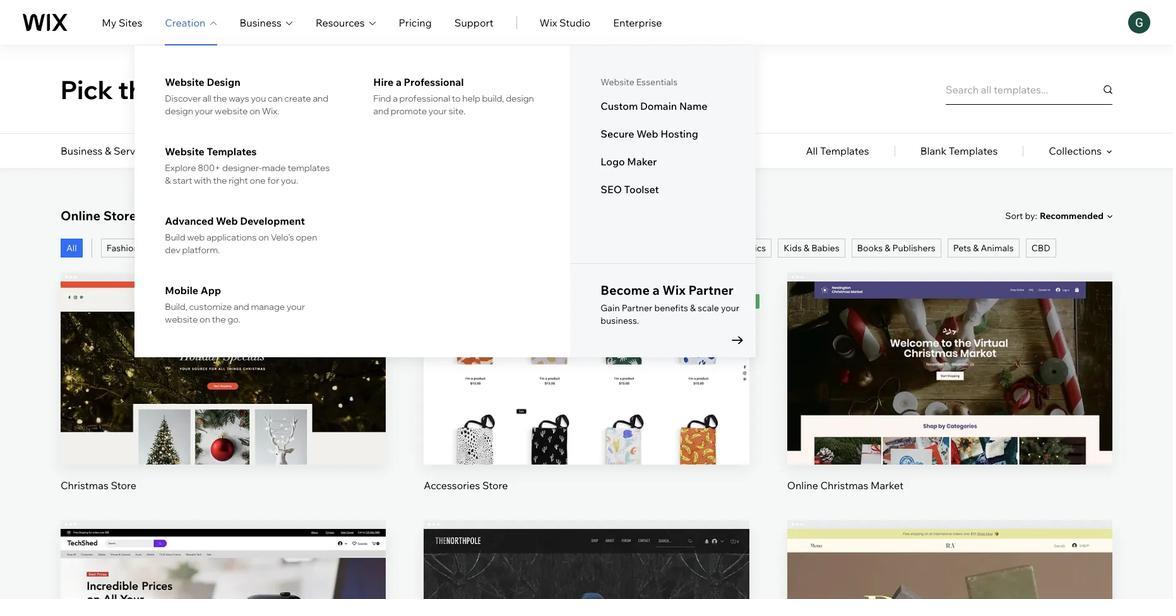 Task type: locate. For each thing, give the bounding box(es) containing it.
templates
[[820, 145, 869, 157], [949, 145, 998, 157], [207, 145, 257, 158], [192, 208, 254, 224]]

view button
[[193, 382, 253, 412], [920, 382, 980, 412]]

0 vertical spatial website
[[215, 105, 248, 117]]

web
[[637, 128, 658, 140], [216, 215, 238, 227]]

maker
[[627, 155, 657, 168]]

store inside group
[[111, 479, 136, 492]]

& inside books & publishers link
[[885, 242, 890, 254]]

& inside arts & crafts link
[[330, 242, 336, 254]]

partner
[[689, 282, 734, 298], [622, 302, 652, 314]]

and inside the website design discover all the ways you can create and design your website on wix.
[[313, 93, 328, 104]]

and inside mobile app build, customize and manage your website on the go.
[[234, 301, 249, 313]]

website inside website templates explore 800+ designer-made templates & start with the right one for you.
[[165, 145, 205, 158]]

on down customize
[[200, 314, 210, 325]]

2 horizontal spatial and
[[373, 105, 389, 117]]

None search field
[[946, 74, 1113, 104]]

1 vertical spatial wix
[[663, 282, 686, 298]]

sort
[[1005, 210, 1023, 221]]

Search search field
[[946, 74, 1113, 104]]

website for design
[[165, 76, 205, 88]]

0 vertical spatial partner
[[689, 282, 734, 298]]

on inside the website design discover all the ways you can create and design your website on wix.
[[249, 105, 260, 117]]

0 vertical spatial accessories
[[244, 242, 293, 254]]

start
[[173, 175, 192, 186]]

business inside dropdown button
[[240, 16, 282, 29]]

& right the arts
[[330, 242, 336, 254]]

& right the food
[[574, 242, 580, 254]]

1 view button from the left
[[193, 382, 253, 412]]

& inside website templates explore 800+ designer-made templates & start with the right one for you.
[[165, 175, 171, 186]]

cbd
[[1031, 242, 1050, 254]]

business.
[[601, 315, 639, 326]]

& inside fashion & clothing link
[[141, 242, 146, 254]]

and inside hire a professional find a professional to help build, design and promote your site.
[[373, 105, 389, 117]]

1 horizontal spatial christmas
[[820, 479, 868, 492]]

1 horizontal spatial accessories
[[424, 479, 480, 492]]

your inside mobile app build, customize and manage your website on the go.
[[287, 301, 305, 313]]

& inside pets & animals link
[[973, 242, 979, 254]]

1 horizontal spatial web
[[637, 128, 658, 140]]

online inside group
[[787, 479, 818, 492]]

1 horizontal spatial online
[[787, 479, 818, 492]]

the right all
[[213, 93, 227, 104]]

1 vertical spatial all
[[66, 242, 77, 254]]

web for advanced
[[216, 215, 238, 227]]

templates inside website templates explore 800+ designer-made templates & start with the right one for you.
[[207, 145, 257, 158]]

your down professional
[[429, 105, 447, 117]]

online store website templates - accessories store image
[[424, 282, 749, 465]]

1 vertical spatial business
[[61, 145, 103, 157]]

advanced web development build web applications on velo's open dev platform.
[[165, 215, 317, 256]]

website essentials
[[601, 76, 678, 88]]

1 horizontal spatial website
[[215, 105, 248, 117]]

and down find
[[373, 105, 389, 117]]

0 horizontal spatial view
[[212, 391, 235, 403]]

professional
[[404, 76, 464, 88]]

templates for blank
[[949, 145, 998, 157]]

& left services
[[105, 145, 111, 157]]

2 vertical spatial and
[[234, 301, 249, 313]]

0 horizontal spatial wix
[[540, 16, 557, 29]]

2 vertical spatial on
[[200, 314, 210, 325]]

0 horizontal spatial all
[[66, 242, 77, 254]]

business for business
[[240, 16, 282, 29]]

you
[[251, 93, 266, 104]]

love
[[441, 74, 500, 105]]

partner up business.
[[622, 302, 652, 314]]

1 horizontal spatial all
[[806, 145, 818, 157]]

a for promote
[[396, 76, 402, 88]]

2 view from the left
[[938, 391, 962, 403]]

professional
[[399, 93, 450, 104]]

electronics
[[720, 242, 766, 254]]

0 horizontal spatial partner
[[622, 302, 652, 314]]

all templates link
[[806, 134, 869, 168]]

0 horizontal spatial website
[[165, 314, 198, 325]]

web inside advanced web development build web applications on velo's open dev platform.
[[216, 215, 238, 227]]

business up website design link
[[240, 16, 282, 29]]

0 vertical spatial web
[[637, 128, 658, 140]]

name
[[679, 100, 708, 112]]

web up maker
[[637, 128, 658, 140]]

a inside become a  wix partner gain partner benefits & scale your business. →
[[653, 282, 660, 298]]

babies
[[812, 242, 839, 254]]

0 vertical spatial a
[[396, 76, 402, 88]]

0 horizontal spatial christmas
[[61, 479, 109, 492]]

seo toolset link
[[601, 183, 726, 196]]

resources button
[[316, 15, 376, 30]]

view button inside christmas store group
[[193, 382, 253, 412]]

website down ways
[[215, 105, 248, 117]]

templates
[[288, 162, 330, 174]]

0 horizontal spatial design
[[165, 105, 193, 117]]

food & drinks link
[[545, 239, 614, 258]]

the inside mobile app build, customize and manage your website on the go.
[[212, 314, 226, 325]]

& for pets
[[973, 242, 979, 254]]

all for all templates
[[806, 145, 818, 157]]

benefits
[[654, 302, 688, 314]]

on
[[249, 105, 260, 117], [258, 232, 269, 243], [200, 314, 210, 325]]

1 horizontal spatial design
[[506, 93, 534, 104]]

business for business & services
[[61, 145, 103, 157]]

0 vertical spatial all
[[806, 145, 818, 157]]

1 horizontal spatial partner
[[689, 282, 734, 298]]

2 view button from the left
[[920, 382, 980, 412]]

online christmas market
[[787, 479, 904, 492]]

essentials
[[636, 76, 678, 88]]

all inside all link
[[66, 242, 77, 254]]

1 horizontal spatial business
[[240, 16, 282, 29]]

the down 800+
[[213, 175, 227, 186]]

help
[[462, 93, 480, 104]]

& for fashion
[[141, 242, 146, 254]]

templates for all
[[820, 145, 869, 157]]

wix left studio
[[540, 16, 557, 29]]

christmas store
[[61, 479, 136, 492]]

online christmas market group
[[787, 273, 1113, 492]]

online store website templates - electronics store image
[[61, 529, 386, 599]]

800+
[[198, 162, 221, 174]]

explore
[[165, 162, 196, 174]]

& inside the jewelry & accessories link
[[236, 242, 242, 254]]

& for business
[[105, 145, 111, 157]]

sites
[[119, 16, 142, 29]]

business & services
[[61, 145, 154, 157]]

hire a professional link
[[373, 76, 540, 88]]

partner up scale
[[689, 282, 734, 298]]

your inside become a  wix partner gain partner benefits & scale your business. →
[[721, 302, 739, 314]]

the left discover
[[118, 74, 159, 105]]

business inside categories by subject element
[[61, 145, 103, 157]]

website templates link
[[165, 145, 332, 158]]

a for →
[[653, 282, 660, 298]]

jewelry & accessories
[[201, 242, 293, 254]]

scale
[[698, 302, 719, 314]]

0 vertical spatial online
[[61, 208, 100, 224]]

drinks
[[582, 242, 608, 254]]

a up the benefits
[[653, 282, 660, 298]]

1 horizontal spatial and
[[313, 93, 328, 104]]

categories by subject element
[[61, 134, 451, 168]]

0 vertical spatial on
[[249, 105, 260, 117]]

build,
[[482, 93, 504, 104]]

website
[[164, 74, 266, 105], [165, 76, 205, 88], [601, 76, 634, 88], [165, 145, 205, 158], [139, 208, 189, 224]]

1 view from the left
[[212, 391, 235, 403]]

design
[[207, 76, 240, 88]]

pricing link
[[399, 15, 432, 30]]

& inside 'food & drinks' link
[[574, 242, 580, 254]]

store inside group
[[482, 479, 508, 492]]

0 vertical spatial wix
[[540, 16, 557, 29]]

accessories inside group
[[424, 479, 480, 492]]

& right "pets"
[[973, 242, 979, 254]]

creative
[[251, 145, 291, 157]]

website inside the website design discover all the ways you can create and design your website on wix.
[[165, 76, 205, 88]]

wix up the benefits
[[663, 282, 686, 298]]

online store website templates
[[61, 208, 254, 224]]

for
[[267, 175, 279, 186]]

online store website templates - home goods store image
[[787, 529, 1113, 599]]

custom domain name
[[601, 100, 708, 112]]

on down development
[[258, 232, 269, 243]]

toolset
[[624, 183, 659, 196]]

on down you
[[249, 105, 260, 117]]

&
[[105, 145, 111, 157], [165, 175, 171, 186], [141, 242, 146, 254], [236, 242, 242, 254], [330, 242, 336, 254], [574, 242, 580, 254], [804, 242, 810, 254], [885, 242, 890, 254], [973, 242, 979, 254], [690, 302, 696, 314]]

0 horizontal spatial web
[[216, 215, 238, 227]]

a right find
[[393, 93, 398, 104]]

mobile
[[165, 284, 198, 297]]

0 vertical spatial business
[[240, 16, 282, 29]]

your right manage
[[287, 301, 305, 313]]

website design link
[[165, 76, 332, 88]]

secure web hosting
[[601, 128, 698, 140]]

online store website templates - online christmas market image
[[787, 282, 1113, 465]]

design down discover
[[165, 105, 193, 117]]

web up the applications
[[216, 215, 238, 227]]

fashion & clothing link
[[101, 239, 189, 258]]

1 horizontal spatial wix
[[663, 282, 686, 298]]

& for kids
[[804, 242, 810, 254]]

0 horizontal spatial online
[[61, 208, 100, 224]]

& inside become a  wix partner gain partner benefits & scale your business. →
[[690, 302, 696, 314]]

& right books
[[885, 242, 890, 254]]

1 vertical spatial on
[[258, 232, 269, 243]]

the left go.
[[212, 314, 226, 325]]

clothing
[[148, 242, 184, 254]]

0 horizontal spatial and
[[234, 301, 249, 313]]

2 vertical spatial a
[[653, 282, 660, 298]]

hire a professional find a professional to help build, design and promote your site.
[[373, 76, 534, 117]]

& for books
[[885, 242, 890, 254]]

1 vertical spatial online
[[787, 479, 818, 492]]

and right create
[[313, 93, 328, 104]]

1 vertical spatial accessories
[[424, 479, 480, 492]]

1 vertical spatial and
[[373, 105, 389, 117]]

dev
[[165, 244, 180, 256]]

find
[[373, 93, 391, 104]]

a right hire
[[396, 76, 402, 88]]

1 horizontal spatial view button
[[920, 382, 980, 412]]

1 christmas from the left
[[61, 479, 109, 492]]

& inside kids & babies link
[[804, 242, 810, 254]]

your right scale
[[721, 302, 739, 314]]

website down build,
[[165, 314, 198, 325]]

& right kids
[[804, 242, 810, 254]]

1 vertical spatial website
[[165, 314, 198, 325]]

1 vertical spatial design
[[165, 105, 193, 117]]

& right jewelry
[[236, 242, 242, 254]]

& left scale
[[690, 302, 696, 314]]

design inside the website design discover all the ways you can create and design your website on wix.
[[165, 105, 193, 117]]

and
[[313, 93, 328, 104], [373, 105, 389, 117], [234, 301, 249, 313]]

on inside mobile app build, customize and manage your website on the go.
[[200, 314, 210, 325]]

1 vertical spatial web
[[216, 215, 238, 227]]

business left services
[[61, 145, 103, 157]]

on inside advanced web development build web applications on velo's open dev platform.
[[258, 232, 269, 243]]

and up go.
[[234, 301, 249, 313]]

website
[[215, 105, 248, 117], [165, 314, 198, 325]]

0 horizontal spatial business
[[61, 145, 103, 157]]

0 vertical spatial and
[[313, 93, 328, 104]]

0 horizontal spatial view button
[[193, 382, 253, 412]]

all
[[806, 145, 818, 157], [66, 242, 77, 254]]

edit
[[940, 348, 959, 360]]

publishers
[[892, 242, 936, 254]]

made
[[262, 162, 286, 174]]

1 horizontal spatial view
[[938, 391, 962, 403]]

design
[[506, 93, 534, 104], [165, 105, 193, 117]]

& for jewelry
[[236, 242, 242, 254]]

& right fashion
[[141, 242, 146, 254]]

& inside categories by subject element
[[105, 145, 111, 157]]

0 vertical spatial design
[[506, 93, 534, 104]]

design right the build,
[[506, 93, 534, 104]]

your down all
[[195, 105, 213, 117]]

& left start
[[165, 175, 171, 186]]

all inside the "all templates" link
[[806, 145, 818, 157]]



Task type: describe. For each thing, give the bounding box(es) containing it.
gain
[[601, 302, 620, 314]]

custom
[[601, 100, 638, 112]]

store for online store website templates
[[103, 208, 137, 224]]

wix inside become a  wix partner gain partner benefits & scale your business. →
[[663, 282, 686, 298]]

cbd link
[[1026, 239, 1056, 258]]

1 vertical spatial a
[[393, 93, 398, 104]]

creation
[[165, 16, 206, 29]]

electronics link
[[715, 239, 772, 258]]

with
[[194, 175, 211, 186]]

applications
[[207, 232, 257, 243]]

crafts
[[338, 242, 363, 254]]

blank templates
[[920, 145, 998, 157]]

view inside christmas store group
[[212, 391, 235, 403]]

→
[[731, 329, 745, 348]]

generic categories element
[[806, 134, 1113, 168]]

enterprise
[[613, 16, 662, 29]]

you
[[390, 74, 436, 105]]

seo toolset
[[601, 183, 659, 196]]

& for food
[[574, 242, 580, 254]]

creation group
[[135, 45, 756, 357]]

ways
[[229, 93, 249, 104]]

sort by:
[[1005, 210, 1037, 221]]

food
[[551, 242, 572, 254]]

1 vertical spatial partner
[[622, 302, 652, 314]]

online store website templates - backpack store image
[[424, 529, 749, 599]]

open
[[296, 232, 317, 243]]

my sites link
[[102, 15, 142, 30]]

wix studio link
[[540, 15, 591, 30]]

website inside the website design discover all the ways you can create and design your website on wix.
[[215, 105, 248, 117]]

logo maker
[[601, 155, 657, 168]]

view inside online christmas market group
[[938, 391, 962, 403]]

jewelry
[[201, 242, 234, 254]]

can
[[268, 93, 283, 104]]

enterprise link
[[613, 15, 662, 30]]

studio
[[559, 16, 591, 29]]

the inside website templates explore 800+ designer-made templates & start with the right one for you.
[[213, 175, 227, 186]]

all
[[203, 93, 211, 104]]

all link
[[61, 239, 83, 258]]

website for essentials
[[601, 76, 634, 88]]

website templates explore 800+ designer-made templates & start with the right one for you.
[[165, 145, 330, 186]]

business button
[[240, 15, 293, 30]]

by:
[[1025, 210, 1037, 221]]

web
[[187, 232, 205, 243]]

recommended
[[1040, 210, 1104, 222]]

food & drinks
[[551, 242, 608, 254]]

seo
[[601, 183, 622, 196]]

advanced web development link
[[165, 215, 332, 227]]

accessories store
[[424, 479, 508, 492]]

my
[[102, 16, 116, 29]]

wix studio
[[540, 16, 591, 29]]

website inside mobile app build, customize and manage your website on the go.
[[165, 314, 198, 325]]

all templates
[[806, 145, 869, 157]]

jewelry & accessories link
[[196, 239, 299, 258]]

become
[[601, 282, 650, 298]]

wix.
[[262, 105, 279, 117]]

website for templates
[[165, 145, 205, 158]]

templates for website
[[207, 145, 257, 158]]

design inside hire a professional find a professional to help build, design and promote your site.
[[506, 93, 534, 104]]

2 christmas from the left
[[820, 479, 868, 492]]

kids
[[784, 242, 802, 254]]

creation button
[[165, 15, 217, 30]]

velo's
[[271, 232, 294, 243]]

your inside hire a professional find a professional to help build, design and promote your site.
[[429, 105, 447, 117]]

development
[[240, 215, 305, 227]]

to
[[452, 93, 461, 104]]

web for secure
[[637, 128, 658, 140]]

online for online christmas market
[[787, 479, 818, 492]]

one
[[250, 175, 266, 186]]

you.
[[281, 175, 298, 186]]

platform.
[[182, 244, 220, 256]]

advanced
[[165, 215, 214, 227]]

arts & crafts
[[311, 242, 363, 254]]

accessories store group
[[424, 273, 749, 492]]

collections
[[1049, 145, 1102, 157]]

pricing
[[399, 16, 432, 29]]

pets & animals
[[953, 242, 1014, 254]]

manage
[[251, 301, 285, 313]]

build
[[165, 232, 185, 243]]

pick
[[61, 74, 113, 105]]

edit button
[[920, 339, 980, 369]]

christmas store group
[[61, 273, 386, 492]]

animals
[[981, 242, 1014, 254]]

blank templates link
[[920, 134, 998, 168]]

profile image image
[[1128, 11, 1150, 33]]

store for christmas store
[[111, 479, 136, 492]]

pick the website template you love
[[61, 74, 500, 105]]

store for accessories store
[[482, 479, 508, 492]]

books & publishers link
[[851, 239, 941, 258]]

website design discover all the ways you can create and design your website on wix.
[[165, 76, 328, 117]]

arts
[[311, 242, 328, 254]]

store inside categories by subject element
[[190, 145, 215, 157]]

create
[[284, 93, 311, 104]]

categories. use the left and right arrow keys to navigate the menu element
[[0, 134, 1173, 168]]

mobile app build, customize and manage your website on the go.
[[165, 284, 305, 325]]

promote
[[391, 105, 427, 117]]

resources
[[316, 16, 365, 29]]

your inside the website design discover all the ways you can create and design your website on wix.
[[195, 105, 213, 117]]

online store website templates - christmas store image
[[61, 282, 386, 465]]

designer-
[[222, 162, 262, 174]]

online for online store website templates
[[61, 208, 100, 224]]

logo
[[601, 155, 625, 168]]

secure
[[601, 128, 634, 140]]

fashion & clothing
[[107, 242, 184, 254]]

all for all
[[66, 242, 77, 254]]

services
[[114, 145, 154, 157]]

blank
[[920, 145, 947, 157]]

the inside the website design discover all the ways you can create and design your website on wix.
[[213, 93, 227, 104]]

& for arts
[[330, 242, 336, 254]]

0 horizontal spatial accessories
[[244, 242, 293, 254]]

customize
[[189, 301, 232, 313]]

support
[[455, 16, 494, 29]]

view button inside online christmas market group
[[920, 382, 980, 412]]



Task type: vqa. For each thing, say whether or not it's contained in the screenshot.
SEARCH FIELD at the right
yes



